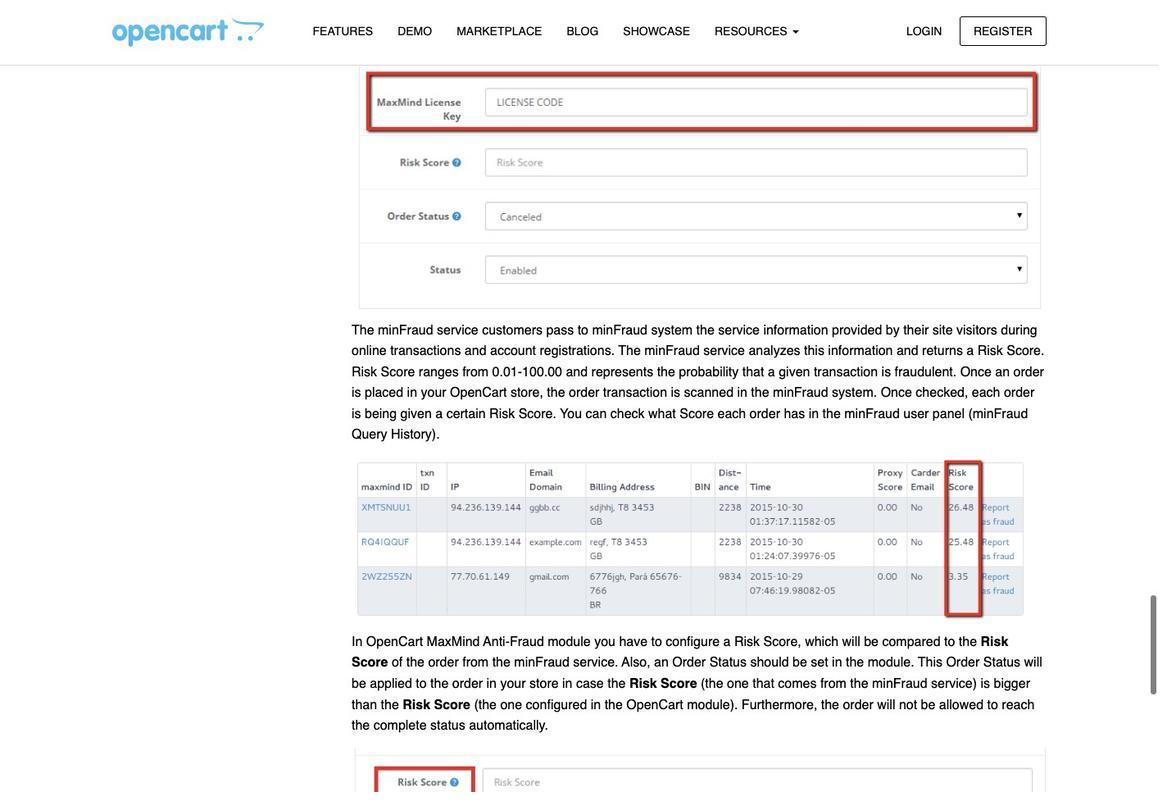 Task type: describe. For each thing, give the bounding box(es) containing it.
service up analyzes
[[719, 323, 760, 338]]

query
[[352, 428, 388, 443]]

the right of
[[407, 656, 425, 670]]

demo
[[398, 25, 432, 38]]

the minfraud service customers pass to minfraud system the service information provided by their site visitors during online transactions and account registrations. the minfraud service analyzes this information and returns a risk score. risk score ranges from 0.01-100.00 and represents the probability that a given transaction is fraudulent. once an order is placed in your opencart store, the order transaction is scanned in the minfraud system. once checked, each order is being given a certain risk score. you can check what score each order has in the minfraud user panel (minfraud query history).
[[352, 323, 1045, 443]]

should
[[751, 656, 790, 670]]

being
[[365, 407, 397, 422]]

be up the module.
[[865, 635, 879, 649]]

in inside (the one configured in the opencart module). furthermore, the order will not be allowed to reach the complete status automatically.
[[591, 698, 601, 712]]

score down the scanned
[[680, 407, 714, 422]]

you
[[560, 407, 582, 422]]

this
[[919, 656, 943, 670]]

be inside (the one configured in the opencart module). furthermore, the order will not be allowed to reach the complete status automatically.
[[922, 698, 936, 712]]

comes
[[779, 677, 817, 691]]

the down than
[[352, 719, 370, 733]]

showcase link
[[611, 17, 703, 46]]

service)
[[932, 677, 978, 691]]

maxmind risk score image
[[352, 747, 1047, 792]]

1 horizontal spatial given
[[779, 365, 811, 380]]

demo link
[[386, 17, 445, 46]]

in right set
[[833, 656, 843, 670]]

case
[[577, 677, 604, 691]]

0 vertical spatial will
[[843, 635, 861, 649]]

have
[[620, 635, 648, 649]]

(the one that comes from the minfraud service) is bigger than the
[[352, 677, 1031, 712]]

provided
[[833, 323, 883, 338]]

panel
[[933, 407, 965, 422]]

furthermore,
[[742, 698, 818, 712]]

certain
[[447, 407, 486, 422]]

applied
[[370, 677, 412, 691]]

service up probability
[[704, 344, 746, 359]]

an inside of the order from the minfraud service. also, an order status should be set in the module. this order status will be applied to the order in your store in case the
[[655, 656, 669, 670]]

in right 'placed'
[[407, 386, 418, 401]]

2 horizontal spatial and
[[897, 344, 919, 359]]

in
[[352, 635, 363, 649]]

configure
[[666, 635, 720, 649]]

maxmind
[[427, 635, 480, 649]]

resources
[[715, 25, 791, 38]]

the down the module.
[[851, 677, 869, 691]]

complete
[[374, 719, 427, 733]]

from inside (the one that comes from the minfraud service) is bigger than the
[[821, 677, 847, 691]]

is left 'placed'
[[352, 386, 361, 401]]

in right has
[[809, 407, 820, 422]]

compared
[[883, 635, 941, 649]]

allowed
[[940, 698, 984, 712]]

the down set
[[822, 698, 840, 712]]

that inside (the one that comes from the minfraud service) is bigger than the
[[753, 677, 775, 691]]

minfraud up has
[[774, 386, 829, 401]]

blog link
[[555, 17, 611, 46]]

module).
[[687, 698, 739, 712]]

1 vertical spatial information
[[829, 344, 894, 359]]

risk down also,
[[630, 677, 658, 691]]

your inside the minfraud service customers pass to minfraud system the service information provided by their site visitors during online transactions and account registrations. the minfraud service analyzes this information and returns a risk score. risk score ranges from 0.01-100.00 and represents the probability that a given transaction is fraudulent. once an order is placed in your opencart store, the order transaction is scanned in the minfraud system. once checked, each order is being given a certain risk score. you can check what score each order has in the minfraud user panel (minfraud query history).
[[421, 386, 447, 401]]

returns
[[923, 344, 964, 359]]

the down service.
[[605, 698, 623, 712]]

features
[[313, 25, 373, 38]]

configured
[[526, 698, 588, 712]]

to right compared
[[945, 635, 956, 649]]

from inside of the order from the minfraud service. also, an order status should be set in the module. this order status will be applied to the order in your store in case the
[[463, 656, 489, 670]]

probability
[[679, 365, 739, 380]]

store,
[[511, 386, 544, 401]]

service up 'transactions'
[[437, 323, 479, 338]]

fraudulent.
[[895, 365, 957, 380]]

customers
[[482, 323, 543, 338]]

online
[[352, 344, 387, 359]]

risk up bigger
[[981, 635, 1009, 649]]

to inside (the one configured in the opencart module). furthermore, the order will not be allowed to reach the complete status automatically.
[[988, 698, 999, 712]]

to inside the minfraud service customers pass to minfraud system the service information provided by their site visitors during online transactions and account registrations. the minfraud service analyzes this information and returns a risk score. risk score ranges from 0.01-100.00 and represents the probability that a given transaction is fraudulent. once an order is placed in your opencart store, the order transaction is scanned in the minfraud system. once checked, each order is being given a certain risk score. you can check what score each order has in the minfraud user panel (minfraud query history).
[[578, 323, 589, 338]]

one for that
[[728, 677, 749, 691]]

service.
[[574, 656, 619, 670]]

visitors
[[957, 323, 998, 338]]

to right have
[[652, 635, 663, 649]]

opencart - open source shopping cart solution image
[[112, 17, 264, 47]]

minfraud up represents
[[593, 323, 648, 338]]

register link
[[960, 16, 1047, 46]]

0 horizontal spatial and
[[465, 344, 487, 359]]

check
[[611, 407, 645, 422]]

(minfraud
[[969, 407, 1029, 422]]

1 vertical spatial risk score
[[630, 677, 701, 691]]

is inside (the one that comes from the minfraud service) is bigger than the
[[981, 677, 991, 691]]

ranges
[[419, 365, 459, 380]]

minfraud inside (the one that comes from the minfraud service) is bigger than the
[[873, 677, 928, 691]]

risk down 'visitors'
[[978, 344, 1004, 359]]

1 horizontal spatial the
[[619, 344, 641, 359]]

0 horizontal spatial once
[[881, 386, 913, 401]]

has
[[784, 407, 806, 422]]

a right 'configure'
[[724, 635, 731, 649]]

0 horizontal spatial each
[[718, 407, 747, 422]]

0 horizontal spatial score.
[[519, 407, 557, 422]]

store
[[530, 677, 559, 691]]

risk up "complete"
[[403, 698, 431, 712]]

which
[[806, 635, 839, 649]]

showcase
[[624, 25, 691, 38]]

what
[[649, 407, 677, 422]]

0 vertical spatial once
[[961, 365, 992, 380]]

marketplace link
[[445, 17, 555, 46]]

of
[[392, 656, 403, 670]]

0 vertical spatial each
[[973, 386, 1001, 401]]

of the order from the minfraud service. also, an order status should be set in the module. this order status will be applied to the order in your store in case the
[[352, 656, 1043, 691]]

their
[[904, 323, 930, 338]]

is up what
[[671, 386, 681, 401]]

that inside the minfraud service customers pass to minfraud system the service information provided by their site visitors during online transactions and account registrations. the minfraud service analyzes this information and returns a risk score. risk score ranges from 0.01-100.00 and represents the probability that a given transaction is fraudulent. once an order is placed in your opencart store, the order transaction is scanned in the minfraud system. once checked, each order is being given a certain risk score. you can check what score each order has in the minfraud user panel (minfraud query history).
[[743, 365, 765, 380]]

0 horizontal spatial opencart
[[366, 635, 423, 649]]

set
[[811, 656, 829, 670]]

maxmind anti-fraud general image
[[352, 0, 1047, 310]]

blog
[[567, 25, 599, 38]]



Task type: locate. For each thing, give the bounding box(es) containing it.
risk score up status
[[403, 698, 471, 712]]

is left the being
[[352, 407, 361, 422]]

one inside (the one that comes from the minfraud service) is bigger than the
[[728, 677, 749, 691]]

from
[[463, 365, 489, 380], [463, 656, 489, 670], [821, 677, 847, 691]]

score up status
[[434, 698, 471, 712]]

maxmind minfruad user panel image
[[352, 457, 1047, 622]]

order
[[673, 656, 706, 670], [947, 656, 980, 670]]

(the up 'automatically.'
[[474, 698, 497, 712]]

0 vertical spatial your
[[421, 386, 447, 401]]

resources link
[[703, 17, 812, 46]]

0 vertical spatial one
[[728, 677, 749, 691]]

will inside (the one configured in the opencart module). furthermore, the order will not be allowed to reach the complete status automatically.
[[878, 698, 896, 712]]

0 horizontal spatial the
[[352, 323, 375, 338]]

bigger
[[995, 677, 1031, 691]]

1 vertical spatial the
[[619, 344, 641, 359]]

be
[[865, 635, 879, 649], [793, 656, 808, 670], [352, 677, 366, 691], [922, 698, 936, 712]]

be left set
[[793, 656, 808, 670]]

2 order from the left
[[947, 656, 980, 670]]

the
[[697, 323, 715, 338], [658, 365, 676, 380], [547, 386, 566, 401], [752, 386, 770, 401], [823, 407, 841, 422], [960, 635, 978, 649], [407, 656, 425, 670], [493, 656, 511, 670], [846, 656, 865, 670], [431, 677, 449, 691], [608, 677, 626, 691], [851, 677, 869, 691], [381, 698, 399, 712], [605, 698, 623, 712], [822, 698, 840, 712], [352, 719, 370, 733]]

score,
[[764, 635, 802, 649]]

order inside (the one configured in the opencart module). furthermore, the order will not be allowed to reach the complete status automatically.
[[844, 698, 874, 712]]

the down 'system.'
[[823, 407, 841, 422]]

2 vertical spatial opencart
[[627, 698, 684, 712]]

score. down during
[[1007, 344, 1045, 359]]

reach
[[1003, 698, 1035, 712]]

0 horizontal spatial an
[[655, 656, 669, 670]]

an down in opencart maxmind anti-fraud module you have to configure a risk score, which will be compared to the
[[655, 656, 669, 670]]

1 horizontal spatial once
[[961, 365, 992, 380]]

100.00
[[523, 365, 563, 380]]

score up 'placed'
[[381, 365, 415, 380]]

to left 'reach'
[[988, 698, 999, 712]]

status down 'configure'
[[710, 656, 747, 670]]

once
[[961, 365, 992, 380], [881, 386, 913, 401]]

score up (the one configured in the opencart module). furthermore, the order will not be allowed to reach the complete status automatically.
[[661, 677, 698, 691]]

one up 'automatically.'
[[501, 698, 523, 712]]

0 vertical spatial score.
[[1007, 344, 1045, 359]]

1 vertical spatial an
[[655, 656, 669, 670]]

anti-
[[484, 635, 510, 649]]

(the one configured in the opencart module). furthermore, the order will not be allowed to reach the complete status automatically.
[[352, 698, 1035, 733]]

during
[[1002, 323, 1038, 338]]

automatically.
[[469, 719, 549, 733]]

1 horizontal spatial an
[[996, 365, 1011, 380]]

in opencart maxmind anti-fraud module you have to configure a risk score, which will be compared to the
[[352, 635, 981, 649]]

will inside of the order from the minfraud service. also, an order status should be set in the module. this order status will be applied to the order in your store in case the
[[1025, 656, 1043, 670]]

1 vertical spatial that
[[753, 677, 775, 691]]

2 status from the left
[[984, 656, 1021, 670]]

your down ranges
[[421, 386, 447, 401]]

0 horizontal spatial one
[[501, 698, 523, 712]]

2 horizontal spatial will
[[1025, 656, 1043, 670]]

the down 'anti-'
[[493, 656, 511, 670]]

0 vertical spatial opencart
[[450, 386, 507, 401]]

0 horizontal spatial your
[[421, 386, 447, 401]]

information down provided
[[829, 344, 894, 359]]

this
[[805, 344, 825, 359]]

will left 'not'
[[878, 698, 896, 712]]

transaction
[[814, 365, 879, 380], [604, 386, 668, 401]]

analyzes
[[749, 344, 801, 359]]

module.
[[868, 656, 915, 670]]

and down "their"
[[897, 344, 919, 359]]

2 vertical spatial risk score
[[403, 698, 471, 712]]

1 vertical spatial each
[[718, 407, 747, 422]]

1 vertical spatial (the
[[474, 698, 497, 712]]

1 horizontal spatial each
[[973, 386, 1001, 401]]

risk score
[[352, 635, 1009, 670], [630, 677, 701, 691], [403, 698, 471, 712]]

1 order from the left
[[673, 656, 706, 670]]

1 horizontal spatial and
[[566, 365, 588, 380]]

information up this
[[764, 323, 829, 338]]

marketplace
[[457, 25, 543, 38]]

is
[[882, 365, 892, 380], [352, 386, 361, 401], [671, 386, 681, 401], [352, 407, 361, 422], [981, 677, 991, 691]]

a down analyzes
[[768, 365, 776, 380]]

in down 'anti-'
[[487, 677, 497, 691]]

risk score up (the one that comes from the minfraud service) is bigger than the
[[352, 635, 1009, 670]]

one for configured
[[501, 698, 523, 712]]

to right applied
[[416, 677, 427, 691]]

be up than
[[352, 677, 366, 691]]

0 horizontal spatial will
[[843, 635, 861, 649]]

the down 100.00
[[547, 386, 566, 401]]

system
[[652, 323, 693, 338]]

minfraud down system
[[645, 344, 700, 359]]

register
[[974, 24, 1033, 37]]

placed
[[365, 386, 404, 401]]

can
[[586, 407, 607, 422]]

the up represents
[[619, 344, 641, 359]]

your inside of the order from the minfraud service. also, an order status should be set in the module. this order status will be applied to the order in your store in case the
[[501, 677, 526, 691]]

1 vertical spatial once
[[881, 386, 913, 401]]

1 horizontal spatial transaction
[[814, 365, 879, 380]]

1 horizontal spatial will
[[878, 698, 896, 712]]

0 horizontal spatial status
[[710, 656, 747, 670]]

status
[[431, 719, 466, 733]]

order up service)
[[947, 656, 980, 670]]

minfraud up 'not'
[[873, 677, 928, 691]]

given up history).
[[401, 407, 432, 422]]

risk up should
[[735, 635, 760, 649]]

0 horizontal spatial transaction
[[604, 386, 668, 401]]

1 horizontal spatial score.
[[1007, 344, 1045, 359]]

(the for configured
[[474, 698, 497, 712]]

(the for that
[[701, 677, 724, 691]]

2 vertical spatial from
[[821, 677, 847, 691]]

opencart up certain
[[450, 386, 507, 401]]

your left the store
[[501, 677, 526, 691]]

history).
[[391, 428, 440, 443]]

represents
[[592, 365, 654, 380]]

the right case
[[608, 677, 626, 691]]

order
[[1014, 365, 1045, 380], [569, 386, 600, 401], [1005, 386, 1035, 401], [750, 407, 781, 422], [428, 656, 459, 670], [453, 677, 483, 691], [844, 698, 874, 712]]

that down should
[[753, 677, 775, 691]]

risk
[[978, 344, 1004, 359], [352, 365, 377, 380], [490, 407, 515, 422], [735, 635, 760, 649], [981, 635, 1009, 649], [630, 677, 658, 691], [403, 698, 431, 712]]

and down registrations.
[[566, 365, 588, 380]]

0 horizontal spatial given
[[401, 407, 432, 422]]

login
[[907, 24, 943, 37]]

1 vertical spatial opencart
[[366, 635, 423, 649]]

1 vertical spatial your
[[501, 677, 526, 691]]

one inside (the one configured in the opencart module). furthermore, the order will not be allowed to reach the complete status automatically.
[[501, 698, 523, 712]]

opencart down also,
[[627, 698, 684, 712]]

the down applied
[[381, 698, 399, 712]]

score down in
[[352, 656, 388, 670]]

(the up module).
[[701, 677, 724, 691]]

in
[[407, 386, 418, 401], [738, 386, 748, 401], [809, 407, 820, 422], [833, 656, 843, 670], [487, 677, 497, 691], [563, 677, 573, 691], [591, 698, 601, 712]]

0.01-
[[493, 365, 523, 380]]

1 horizontal spatial one
[[728, 677, 749, 691]]

also,
[[622, 656, 651, 670]]

(the
[[701, 677, 724, 691], [474, 698, 497, 712]]

system.
[[833, 386, 878, 401]]

to up registrations.
[[578, 323, 589, 338]]

the right system
[[697, 323, 715, 338]]

a down 'visitors'
[[967, 344, 975, 359]]

1 vertical spatial score.
[[519, 407, 557, 422]]

risk score down also,
[[630, 677, 701, 691]]

will
[[843, 635, 861, 649], [1025, 656, 1043, 670], [878, 698, 896, 712]]

by
[[887, 323, 900, 338]]

1 horizontal spatial opencart
[[450, 386, 507, 401]]

to inside of the order from the minfraud service. also, an order status should be set in the module. this order status will be applied to the order in your store in case the
[[416, 677, 427, 691]]

in left case
[[563, 677, 573, 691]]

scanned
[[685, 386, 734, 401]]

1 vertical spatial given
[[401, 407, 432, 422]]

1 vertical spatial one
[[501, 698, 523, 712]]

status up bigger
[[984, 656, 1021, 670]]

an up '(minfraud'
[[996, 365, 1011, 380]]

that down analyzes
[[743, 365, 765, 380]]

0 vertical spatial from
[[463, 365, 489, 380]]

features link
[[301, 17, 386, 46]]

(the inside (the one that comes from the minfraud service) is bigger than the
[[701, 677, 724, 691]]

one
[[728, 677, 749, 691], [501, 698, 523, 712]]

each down the scanned
[[718, 407, 747, 422]]

opencart inside (the one configured in the opencart module). furthermore, the order will not be allowed to reach the complete status automatically.
[[627, 698, 684, 712]]

minfraud down 'system.'
[[845, 407, 900, 422]]

1 vertical spatial from
[[463, 656, 489, 670]]

will right which
[[843, 635, 861, 649]]

user
[[904, 407, 930, 422]]

1 horizontal spatial your
[[501, 677, 526, 691]]

the up what
[[658, 365, 676, 380]]

a left certain
[[436, 407, 443, 422]]

registrations.
[[540, 344, 615, 359]]

the up online
[[352, 323, 375, 338]]

an inside the minfraud service customers pass to minfraud system the service information provided by their site visitors during online transactions and account registrations. the minfraud service analyzes this information and returns a risk score. risk score ranges from 0.01-100.00 and represents the probability that a given transaction is fraudulent. once an order is placed in your opencart store, the order transaction is scanned in the minfraud system. once checked, each order is being given a certain risk score. you can check what score each order has in the minfraud user panel (minfraud query history).
[[996, 365, 1011, 380]]

0 horizontal spatial (the
[[474, 698, 497, 712]]

fraud
[[510, 635, 544, 649]]

2 vertical spatial will
[[878, 698, 896, 712]]

once down returns on the right of the page
[[961, 365, 992, 380]]

the right set
[[846, 656, 865, 670]]

status
[[710, 656, 747, 670], [984, 656, 1021, 670]]

(the inside (the one configured in the opencart module). furthermore, the order will not be allowed to reach the complete status automatically.
[[474, 698, 497, 712]]

0 vertical spatial risk score
[[352, 635, 1009, 670]]

0 vertical spatial given
[[779, 365, 811, 380]]

from down set
[[821, 677, 847, 691]]

0 vertical spatial that
[[743, 365, 765, 380]]

0 vertical spatial transaction
[[814, 365, 879, 380]]

site
[[933, 323, 954, 338]]

score
[[381, 365, 415, 380], [680, 407, 714, 422], [352, 656, 388, 670], [661, 677, 698, 691], [434, 698, 471, 712]]

minfraud up 'transactions'
[[378, 323, 434, 338]]

information
[[764, 323, 829, 338], [829, 344, 894, 359]]

module
[[548, 635, 591, 649]]

0 vertical spatial an
[[996, 365, 1011, 380]]

you
[[595, 635, 616, 649]]

minfraud
[[378, 323, 434, 338], [593, 323, 648, 338], [645, 344, 700, 359], [774, 386, 829, 401], [845, 407, 900, 422], [515, 656, 570, 670], [873, 677, 928, 691]]

checked,
[[916, 386, 969, 401]]

is left bigger
[[981, 677, 991, 691]]

login link
[[893, 16, 957, 46]]

1 horizontal spatial order
[[947, 656, 980, 670]]

from down 'anti-'
[[463, 656, 489, 670]]

0 vertical spatial the
[[352, 323, 375, 338]]

from inside the minfraud service customers pass to minfraud system the service information provided by their site visitors during online transactions and account registrations. the minfraud service analyzes this information and returns a risk score. risk score ranges from 0.01-100.00 and represents the probability that a given transaction is fraudulent. once an order is placed in your opencart store, the order transaction is scanned in the minfraud system. once checked, each order is being given a certain risk score. you can check what score each order has in the minfraud user panel (minfraud query history).
[[463, 365, 489, 380]]

opencart inside the minfraud service customers pass to minfraud system the service information provided by their site visitors during online transactions and account registrations. the minfraud service analyzes this information and returns a risk score. risk score ranges from 0.01-100.00 and represents the probability that a given transaction is fraudulent. once an order is placed in your opencart store, the order transaction is scanned in the minfraud system. once checked, each order is being given a certain risk score. you can check what score each order has in the minfraud user panel (minfraud query history).
[[450, 386, 507, 401]]

opencart
[[450, 386, 507, 401], [366, 635, 423, 649], [627, 698, 684, 712]]

to
[[578, 323, 589, 338], [652, 635, 663, 649], [945, 635, 956, 649], [416, 677, 427, 691], [988, 698, 999, 712]]

and
[[465, 344, 487, 359], [897, 344, 919, 359], [566, 365, 588, 380]]

transaction up 'check'
[[604, 386, 668, 401]]

1 status from the left
[[710, 656, 747, 670]]

minfraud inside of the order from the minfraud service. also, an order status should be set in the module. this order status will be applied to the order in your store in case the
[[515, 656, 570, 670]]

0 vertical spatial (the
[[701, 677, 724, 691]]

an
[[996, 365, 1011, 380], [655, 656, 669, 670]]

2 horizontal spatial opencart
[[627, 698, 684, 712]]

each
[[973, 386, 1001, 401], [718, 407, 747, 422]]

the down analyzes
[[752, 386, 770, 401]]

is left fraudulent.
[[882, 365, 892, 380]]

the up service)
[[960, 635, 978, 649]]

1 horizontal spatial status
[[984, 656, 1021, 670]]

given down this
[[779, 365, 811, 380]]

in down case
[[591, 698, 601, 712]]

once up user
[[881, 386, 913, 401]]

1 vertical spatial will
[[1025, 656, 1043, 670]]

than
[[352, 698, 377, 712]]

order down 'configure'
[[673, 656, 706, 670]]

minfraud up the store
[[515, 656, 570, 670]]

1 vertical spatial transaction
[[604, 386, 668, 401]]

one up module).
[[728, 677, 749, 691]]

pass
[[547, 323, 574, 338]]

will up bigger
[[1025, 656, 1043, 670]]

in right the scanned
[[738, 386, 748, 401]]

1 horizontal spatial (the
[[701, 677, 724, 691]]

0 horizontal spatial order
[[673, 656, 706, 670]]

that
[[743, 365, 765, 380], [753, 677, 775, 691]]

account
[[491, 344, 536, 359]]

be right 'not'
[[922, 698, 936, 712]]

the
[[352, 323, 375, 338], [619, 344, 641, 359]]

0 vertical spatial information
[[764, 323, 829, 338]]

each up '(minfraud'
[[973, 386, 1001, 401]]

risk down online
[[352, 365, 377, 380]]

risk down store,
[[490, 407, 515, 422]]

the up status
[[431, 677, 449, 691]]

not
[[900, 698, 918, 712]]

transactions
[[391, 344, 461, 359]]

score. down store,
[[519, 407, 557, 422]]

and left account
[[465, 344, 487, 359]]



Task type: vqa. For each thing, say whether or not it's contained in the screenshot.
'OpenCart' inside the The minFraud service customers pass to minFraud system the service information provided by their site visitors during online transactions and account registrations. The minFraud service analyzes this information and returns a Risk Score. Risk Score ranges from 0.01-100.00 and represents the probability that a given transaction is fraudulent. Once an order is placed in your OpenCart store, the order transaction is scanned in the minFraud system. Once checked, each order is being given a certain Risk Score. You can check what Score each order has in the minFraud user panel (minFraud Query History).
yes



